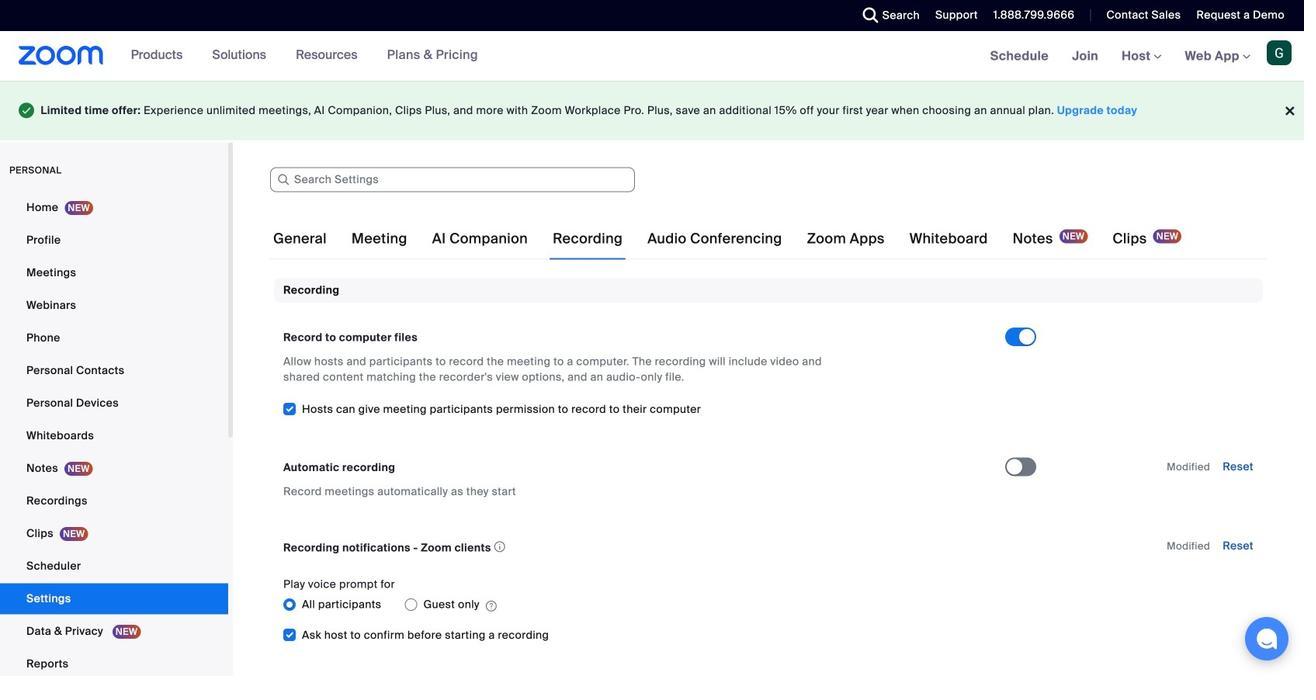 Task type: vqa. For each thing, say whether or not it's contained in the screenshot.
Dark Blue "menu item"
no



Task type: locate. For each thing, give the bounding box(es) containing it.
tabs of my account settings page tab list
[[270, 217, 1185, 261]]

option group
[[283, 592, 1005, 617]]

product information navigation
[[104, 31, 490, 81]]

Search Settings text field
[[270, 167, 635, 192]]

banner
[[0, 31, 1304, 82]]

footer
[[0, 81, 1304, 140]]

zoom logo image
[[19, 46, 104, 65]]

open chat image
[[1256, 628, 1278, 650]]

meetings navigation
[[979, 31, 1304, 82]]

application
[[283, 537, 992, 558]]

option group inside recording element
[[283, 592, 1005, 617]]

recording element
[[274, 278, 1263, 676]]



Task type: describe. For each thing, give the bounding box(es) containing it.
personal menu menu
[[0, 192, 228, 676]]

type image
[[19, 99, 34, 122]]

info outline image
[[494, 537, 506, 557]]

profile picture image
[[1267, 40, 1292, 65]]

learn more about guest only image
[[486, 599, 497, 613]]

application inside recording element
[[283, 537, 992, 558]]



